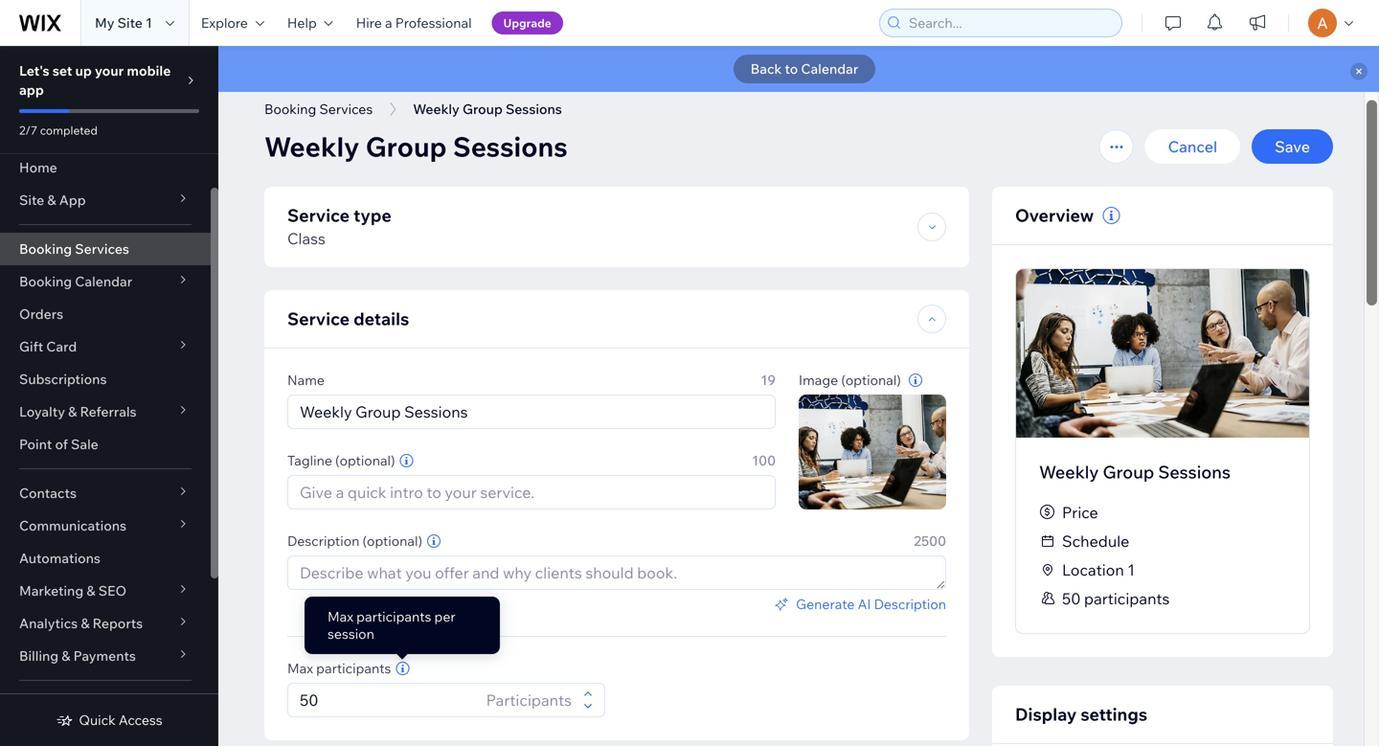 Task type: locate. For each thing, give the bounding box(es) containing it.
1 up 50 participants
[[1128, 561, 1135, 580]]

service inside service type class
[[287, 205, 350, 226]]

& right the 'loyalty'
[[68, 403, 77, 420]]

services down hire
[[320, 101, 373, 117]]

1 vertical spatial services
[[75, 240, 129, 257]]

site & app
[[19, 192, 86, 208]]

0 horizontal spatial booking services
[[19, 240, 129, 257]]

image (optional)
[[799, 372, 901, 389]]

0 horizontal spatial max
[[287, 660, 313, 677]]

services inside sidebar element
[[75, 240, 129, 257]]

booking down help
[[264, 101, 317, 117]]

price
[[1063, 503, 1099, 522]]

services for booking services link
[[75, 240, 129, 257]]

1 vertical spatial calendar
[[75, 273, 132, 290]]

service for service details
[[287, 308, 350, 330]]

site down home
[[19, 192, 44, 208]]

loyalty & referrals button
[[0, 396, 211, 428]]

participants down location 1
[[1085, 589, 1170, 608]]

description right ai in the right bottom of the page
[[874, 596, 947, 613]]

booking services inside button
[[264, 101, 373, 117]]

booking up "booking calendar"
[[19, 240, 72, 257]]

professional
[[395, 14, 472, 31]]

1
[[146, 14, 152, 31], [1128, 561, 1135, 580]]

&
[[47, 192, 56, 208], [68, 403, 77, 420], [87, 583, 95, 599], [81, 615, 90, 632], [62, 648, 70, 664]]

participants inside the max participants per session
[[357, 608, 432, 625]]

booking services
[[264, 101, 373, 117], [19, 240, 129, 257]]

1 vertical spatial description
[[874, 596, 947, 613]]

site right 'my'
[[118, 14, 143, 31]]

1 vertical spatial sessions
[[453, 130, 568, 163]]

& right billing
[[62, 648, 70, 664]]

card
[[46, 338, 77, 355]]

description (optional)
[[287, 533, 423, 549]]

back
[[751, 60, 782, 77]]

booking inside booking services link
[[19, 240, 72, 257]]

1 vertical spatial 1
[[1128, 561, 1135, 580]]

a
[[385, 14, 392, 31]]

my
[[95, 14, 115, 31]]

home
[[19, 159, 57, 176]]

booking calendar button
[[0, 265, 211, 298]]

calendar inside popup button
[[75, 273, 132, 290]]

your
[[95, 62, 124, 79]]

2 vertical spatial (optional)
[[363, 533, 423, 549]]

services up booking calendar popup button
[[75, 240, 129, 257]]

(optional)
[[842, 372, 901, 389], [335, 452, 395, 469], [363, 533, 423, 549]]

1 horizontal spatial services
[[320, 101, 373, 117]]

service up name
[[287, 308, 350, 330]]

explore
[[201, 14, 248, 31]]

description down tagline
[[287, 533, 360, 549]]

0 vertical spatial weekly group sessions
[[413, 101, 562, 117]]

2 vertical spatial booking
[[19, 273, 72, 290]]

& left seo
[[87, 583, 95, 599]]

orders
[[19, 306, 63, 322]]

billing
[[19, 648, 59, 664]]

weekly up price
[[1040, 461, 1099, 483]]

display settings
[[1016, 704, 1148, 725]]

weekly group sessions button
[[404, 95, 572, 124]]

sidebar element
[[0, 46, 218, 746]]

0 horizontal spatial services
[[75, 240, 129, 257]]

0 vertical spatial booking
[[264, 101, 317, 117]]

services inside button
[[320, 101, 373, 117]]

weekly group sessions
[[413, 101, 562, 117], [264, 130, 568, 163], [1040, 461, 1231, 483]]

max up 'session'
[[328, 608, 354, 625]]

2 vertical spatial sessions
[[1159, 461, 1231, 483]]

1 vertical spatial max
[[287, 660, 313, 677]]

0 vertical spatial site
[[118, 14, 143, 31]]

booking services for booking services link
[[19, 240, 129, 257]]

sessions
[[506, 101, 562, 117], [453, 130, 568, 163], [1159, 461, 1231, 483]]

& for marketing
[[87, 583, 95, 599]]

group
[[463, 101, 503, 117], [366, 130, 447, 163], [1103, 461, 1155, 483]]

max
[[328, 608, 354, 625], [287, 660, 313, 677]]

0 vertical spatial service
[[287, 205, 350, 226]]

1 right 'my'
[[146, 14, 152, 31]]

& for billing
[[62, 648, 70, 664]]

& for analytics
[[81, 615, 90, 632]]

& inside 'dropdown button'
[[62, 648, 70, 664]]

booking up orders
[[19, 273, 72, 290]]

marketing & seo button
[[0, 575, 211, 607]]

1 service from the top
[[287, 205, 350, 226]]

(optional) for description (optional)
[[363, 533, 423, 549]]

overview
[[1016, 205, 1094, 226]]

schedule
[[1063, 532, 1130, 551]]

1 vertical spatial (optional)
[[335, 452, 395, 469]]

0 vertical spatial services
[[320, 101, 373, 117]]

Tagline (optional) text field
[[288, 476, 775, 509]]

0 horizontal spatial description
[[287, 533, 360, 549]]

participants up 'session'
[[357, 608, 432, 625]]

booking
[[264, 101, 317, 117], [19, 240, 72, 257], [19, 273, 72, 290]]

weekly down booking services button
[[264, 130, 360, 163]]

19
[[761, 372, 776, 389]]

calendar right the to
[[801, 60, 859, 77]]

session
[[328, 626, 374, 642]]

sessions inside button
[[506, 101, 562, 117]]

0 horizontal spatial site
[[19, 192, 44, 208]]

0 vertical spatial 1
[[146, 14, 152, 31]]

participants down 'session'
[[316, 660, 391, 677]]

0 horizontal spatial calendar
[[75, 273, 132, 290]]

back to calendar
[[751, 60, 859, 77]]

0 vertical spatial (optional)
[[842, 372, 901, 389]]

marketing
[[19, 583, 84, 599]]

service up class
[[287, 205, 350, 226]]

booking services up "booking calendar"
[[19, 240, 129, 257]]

participants
[[486, 691, 572, 710]]

hire a professional link
[[345, 0, 483, 46]]

0 vertical spatial sessions
[[506, 101, 562, 117]]

per
[[435, 608, 456, 625]]

& inside popup button
[[87, 583, 95, 599]]

(optional) right tagline
[[335, 452, 395, 469]]

booking services down help 'button'
[[264, 101, 373, 117]]

cancel button
[[1146, 129, 1241, 164]]

booking services inside sidebar element
[[19, 240, 129, 257]]

1 horizontal spatial booking services
[[264, 101, 373, 117]]

quick access button
[[56, 712, 163, 729]]

1 horizontal spatial weekly
[[413, 101, 460, 117]]

(optional) right image
[[842, 372, 901, 389]]

analytics
[[19, 615, 78, 632]]

participants
[[1085, 589, 1170, 608], [357, 608, 432, 625], [316, 660, 391, 677]]

0 vertical spatial weekly
[[413, 101, 460, 117]]

1 horizontal spatial max
[[328, 608, 354, 625]]

1 vertical spatial site
[[19, 192, 44, 208]]

2 service from the top
[[287, 308, 350, 330]]

marketing & seo
[[19, 583, 127, 599]]

Search... field
[[904, 10, 1116, 36]]

& left app
[[47, 192, 56, 208]]

1 vertical spatial group
[[366, 130, 447, 163]]

1 horizontal spatial calendar
[[801, 60, 859, 77]]

mobile
[[127, 62, 171, 79]]

loyalty
[[19, 403, 65, 420]]

0 vertical spatial group
[[463, 101, 503, 117]]

0 vertical spatial booking services
[[264, 101, 373, 117]]

let's
[[19, 62, 49, 79]]

booking calendar
[[19, 273, 132, 290]]

1 vertical spatial weekly
[[264, 130, 360, 163]]

set
[[52, 62, 72, 79]]

completed
[[40, 123, 98, 137]]

save
[[1275, 137, 1311, 156]]

2 vertical spatial weekly
[[1040, 461, 1099, 483]]

(optional) up the max participants per session
[[363, 533, 423, 549]]

booking inside booking services button
[[264, 101, 317, 117]]

weekly group sessions down upgrade button
[[413, 101, 562, 117]]

services
[[320, 101, 373, 117], [75, 240, 129, 257]]

upgrade button
[[492, 11, 563, 34]]

to
[[785, 60, 798, 77]]

description inside button
[[874, 596, 947, 613]]

0 horizontal spatial weekly
[[264, 130, 360, 163]]

booking inside booking calendar popup button
[[19, 273, 72, 290]]

& inside popup button
[[47, 192, 56, 208]]

automations link
[[0, 542, 211, 575]]

2 horizontal spatial group
[[1103, 461, 1155, 483]]

of
[[55, 436, 68, 453]]

0 vertical spatial calendar
[[801, 60, 859, 77]]

service
[[287, 205, 350, 226], [287, 308, 350, 330]]

calendar inside button
[[801, 60, 859, 77]]

weekly group sessions up price
[[1040, 461, 1231, 483]]

site
[[118, 14, 143, 31], [19, 192, 44, 208]]

max up max participants text field
[[287, 660, 313, 677]]

max inside the max participants per session
[[328, 608, 354, 625]]

1 vertical spatial booking services
[[19, 240, 129, 257]]

weekly group sessions down 'weekly group sessions' button
[[264, 130, 568, 163]]

0 vertical spatial max
[[328, 608, 354, 625]]

type
[[354, 205, 392, 226]]

site inside site & app popup button
[[19, 192, 44, 208]]

Max participants text field
[[294, 684, 481, 717]]

1 horizontal spatial description
[[874, 596, 947, 613]]

max participants per session
[[328, 608, 456, 642]]

1 horizontal spatial 1
[[1128, 561, 1135, 580]]

& left reports
[[81, 615, 90, 632]]

booking for booking services link
[[19, 240, 72, 257]]

1 vertical spatial service
[[287, 308, 350, 330]]

participants for max participants per session
[[357, 608, 432, 625]]

max for max participants
[[287, 660, 313, 677]]

1 vertical spatial booking
[[19, 240, 72, 257]]

weekly down professional
[[413, 101, 460, 117]]

cancel
[[1169, 137, 1218, 156]]

calendar down booking services link
[[75, 273, 132, 290]]

quick
[[79, 712, 116, 729]]

1 horizontal spatial group
[[463, 101, 503, 117]]

service for service type class
[[287, 205, 350, 226]]

upgrade
[[504, 16, 552, 30]]

save button
[[1252, 129, 1334, 164]]



Task type: describe. For each thing, give the bounding box(es) containing it.
seo
[[98, 583, 127, 599]]

50 participants
[[1063, 589, 1170, 608]]

participants for 50 participants
[[1085, 589, 1170, 608]]

site & app button
[[0, 184, 211, 217]]

sale
[[71, 436, 98, 453]]

service details
[[287, 308, 409, 330]]

subscriptions
[[19, 371, 107, 388]]

services for booking services button
[[320, 101, 373, 117]]

automations
[[19, 550, 101, 567]]

gift card button
[[0, 331, 211, 363]]

access
[[119, 712, 163, 729]]

loyalty & referrals
[[19, 403, 137, 420]]

50
[[1063, 589, 1081, 608]]

group inside button
[[463, 101, 503, 117]]

reports
[[93, 615, 143, 632]]

name
[[287, 372, 325, 389]]

max participants
[[287, 660, 391, 677]]

booking for booking services button
[[264, 101, 317, 117]]

communications
[[19, 517, 127, 534]]

details
[[354, 308, 409, 330]]

generate ai description
[[796, 596, 947, 613]]

booking services for booking services button
[[264, 101, 373, 117]]

2500
[[914, 533, 947, 549]]

contacts button
[[0, 477, 211, 510]]

point
[[19, 436, 52, 453]]

Name field
[[294, 396, 769, 428]]

analytics & reports button
[[0, 607, 211, 640]]

2/7 completed
[[19, 123, 98, 137]]

my site 1
[[95, 14, 152, 31]]

help
[[287, 14, 317, 31]]

settings
[[1081, 704, 1148, 725]]

participants for max participants
[[316, 660, 391, 677]]

0 horizontal spatial group
[[366, 130, 447, 163]]

tagline (optional)
[[287, 452, 395, 469]]

booking services button
[[255, 95, 383, 124]]

contacts
[[19, 485, 77, 502]]

0 vertical spatial description
[[287, 533, 360, 549]]

tagline
[[287, 452, 332, 469]]

max for max participants per session
[[328, 608, 354, 625]]

(optional) for tagline (optional)
[[335, 452, 395, 469]]

back to calendar button
[[734, 55, 876, 83]]

analytics & reports
[[19, 615, 143, 632]]

hire
[[356, 14, 382, 31]]

quick access
[[79, 712, 163, 729]]

generate ai description button
[[773, 596, 947, 613]]

weekly inside 'weekly group sessions' button
[[413, 101, 460, 117]]

location 1
[[1063, 561, 1135, 580]]

up
[[75, 62, 92, 79]]

subscriptions link
[[0, 363, 211, 396]]

image
[[799, 372, 839, 389]]

1 horizontal spatial site
[[118, 14, 143, 31]]

gift card
[[19, 338, 77, 355]]

communications button
[[0, 510, 211, 542]]

orders link
[[0, 298, 211, 331]]

referrals
[[80, 403, 137, 420]]

& for loyalty
[[68, 403, 77, 420]]

100
[[752, 452, 776, 469]]

1 vertical spatial weekly group sessions
[[264, 130, 568, 163]]

billing & payments button
[[0, 640, 211, 673]]

booking for booking calendar popup button
[[19, 273, 72, 290]]

0 horizontal spatial 1
[[146, 14, 152, 31]]

2 vertical spatial group
[[1103, 461, 1155, 483]]

app
[[59, 192, 86, 208]]

location
[[1063, 561, 1125, 580]]

billing & payments
[[19, 648, 136, 664]]

let's set up your mobile app
[[19, 62, 171, 98]]

app
[[19, 81, 44, 98]]

(optional) for image (optional)
[[842, 372, 901, 389]]

& for site
[[47, 192, 56, 208]]

home link
[[0, 151, 211, 184]]

2 vertical spatial weekly group sessions
[[1040, 461, 1231, 483]]

class
[[287, 229, 326, 248]]

generate
[[796, 596, 855, 613]]

booking services link
[[0, 233, 211, 265]]

weekly group sessions inside button
[[413, 101, 562, 117]]

2/7
[[19, 123, 37, 137]]

gift
[[19, 338, 43, 355]]

point of sale
[[19, 436, 98, 453]]

display
[[1016, 704, 1077, 725]]

ai
[[858, 596, 871, 613]]

Description (optional) text field
[[288, 557, 946, 589]]

hire a professional
[[356, 14, 472, 31]]

payments
[[73, 648, 136, 664]]

back to calendar alert
[[218, 46, 1380, 92]]

2 horizontal spatial weekly
[[1040, 461, 1099, 483]]



Task type: vqa. For each thing, say whether or not it's contained in the screenshot.
Traffic Overview
no



